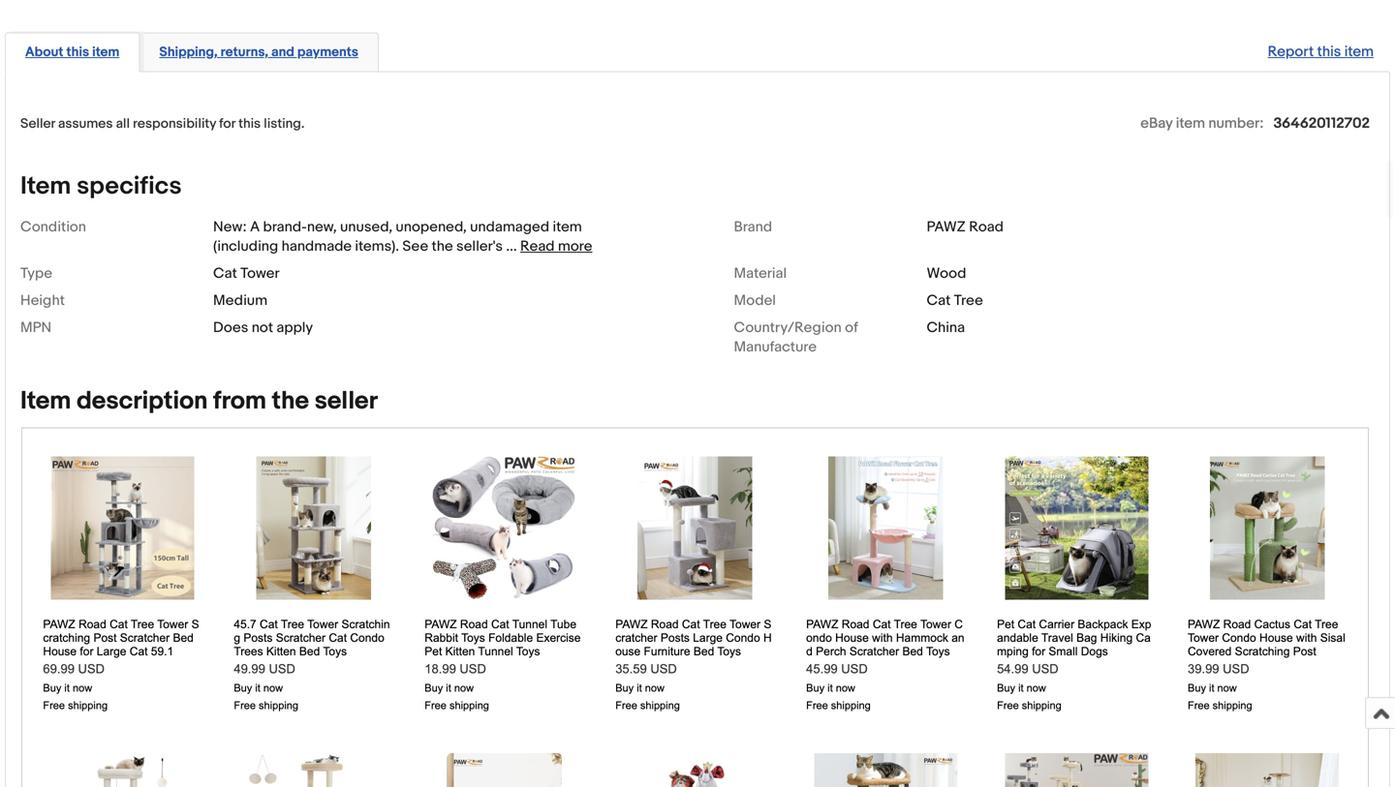 Task type: describe. For each thing, give the bounding box(es) containing it.
a
[[250, 218, 260, 236]]

seller's
[[456, 238, 503, 255]]

1 vertical spatial the
[[272, 386, 309, 416]]

shipping,
[[159, 44, 218, 61]]

...
[[506, 238, 517, 255]]

model
[[734, 292, 776, 309]]

the inside new: a brand-new, unused, unopened, undamaged item (including handmade items). see the seller's ...
[[432, 238, 453, 255]]

shipping, returns, and payments button
[[159, 43, 358, 61]]

item right ebay
[[1176, 115, 1205, 132]]

ebay item number: 364620112702
[[1141, 115, 1370, 132]]

cat tower
[[213, 265, 280, 282]]

pawz
[[927, 218, 966, 236]]

ebay
[[1141, 115, 1173, 132]]

new,
[[307, 218, 337, 236]]

tree
[[954, 292, 983, 309]]

china
[[927, 319, 965, 337]]

(including
[[213, 238, 278, 255]]

mpn
[[20, 319, 51, 337]]

item description from the seller
[[20, 386, 378, 416]]

seller assumes all responsibility for this listing.
[[20, 116, 305, 132]]

for
[[219, 116, 235, 132]]

payments
[[297, 44, 358, 61]]

country/region of manufacture
[[734, 319, 858, 356]]

returns,
[[221, 44, 268, 61]]

material
[[734, 265, 787, 282]]

item for item description from the seller
[[20, 386, 71, 416]]

tab list containing about this item
[[5, 29, 1390, 72]]

item right the report
[[1344, 43, 1374, 61]]

1 horizontal spatial this
[[238, 116, 261, 132]]

does not apply
[[213, 319, 313, 337]]

this for report
[[1317, 43, 1341, 61]]

assumes
[[58, 116, 113, 132]]

type
[[20, 265, 52, 282]]

item for item specifics
[[20, 171, 71, 201]]

item inside 'button'
[[92, 44, 120, 61]]

items).
[[355, 238, 399, 255]]

from
[[213, 386, 266, 416]]

tower
[[240, 265, 280, 282]]

this for about
[[66, 44, 89, 61]]

report this item link
[[1258, 33, 1383, 70]]

seller
[[20, 116, 55, 132]]

undamaged
[[470, 218, 549, 236]]

pawz road
[[927, 218, 1004, 236]]

apply
[[277, 319, 313, 337]]

cat tree
[[927, 292, 983, 309]]



Task type: locate. For each thing, give the bounding box(es) containing it.
read
[[520, 238, 555, 255]]

1 horizontal spatial the
[[432, 238, 453, 255]]

and
[[271, 44, 294, 61]]

0 vertical spatial cat
[[213, 265, 237, 282]]

cat for cat tower
[[213, 265, 237, 282]]

0 vertical spatial the
[[432, 238, 453, 255]]

height
[[20, 292, 65, 309]]

item up condition
[[20, 171, 71, 201]]

description
[[77, 386, 208, 416]]

cat up medium
[[213, 265, 237, 282]]

wood
[[927, 265, 966, 282]]

2 item from the top
[[20, 386, 71, 416]]

item right about
[[92, 44, 120, 61]]

about this item button
[[25, 43, 120, 61]]

this right for
[[238, 116, 261, 132]]

medium
[[213, 292, 268, 309]]

tab list
[[5, 29, 1390, 72]]

0 horizontal spatial the
[[272, 386, 309, 416]]

the
[[432, 238, 453, 255], [272, 386, 309, 416]]

1 item from the top
[[20, 171, 71, 201]]

item down mpn at the top left of page
[[20, 386, 71, 416]]

1 vertical spatial cat
[[927, 292, 951, 309]]

listing.
[[264, 116, 305, 132]]

cat
[[213, 265, 237, 282], [927, 292, 951, 309]]

read more button
[[520, 238, 592, 255]]

item specifics
[[20, 171, 182, 201]]

see
[[402, 238, 428, 255]]

cat for cat tree
[[927, 292, 951, 309]]

brand-
[[263, 218, 307, 236]]

this
[[1317, 43, 1341, 61], [66, 44, 89, 61], [238, 116, 261, 132]]

responsibility
[[133, 116, 216, 132]]

specifics
[[77, 171, 182, 201]]

shipping, returns, and payments
[[159, 44, 358, 61]]

brand
[[734, 218, 772, 236]]

item
[[1344, 43, 1374, 61], [92, 44, 120, 61], [1176, 115, 1205, 132], [553, 218, 582, 236]]

of
[[845, 319, 858, 337]]

manufacture
[[734, 339, 817, 356]]

item inside new: a brand-new, unused, unopened, undamaged item (including handmade items). see the seller's ...
[[553, 218, 582, 236]]

cat up china
[[927, 292, 951, 309]]

0 horizontal spatial this
[[66, 44, 89, 61]]

0 horizontal spatial cat
[[213, 265, 237, 282]]

0 vertical spatial item
[[20, 171, 71, 201]]

condition
[[20, 218, 86, 236]]

new:
[[213, 218, 247, 236]]

1 vertical spatial item
[[20, 386, 71, 416]]

read more
[[520, 238, 592, 255]]

about this item
[[25, 44, 120, 61]]

seller
[[315, 386, 378, 416]]

about
[[25, 44, 63, 61]]

country/region
[[734, 319, 842, 337]]

does
[[213, 319, 248, 337]]

number:
[[1208, 115, 1264, 132]]

unopened,
[[396, 218, 467, 236]]

report
[[1268, 43, 1314, 61]]

the right from in the left of the page
[[272, 386, 309, 416]]

all
[[116, 116, 130, 132]]

this right about
[[66, 44, 89, 61]]

this right the report
[[1317, 43, 1341, 61]]

report this item
[[1268, 43, 1374, 61]]

road
[[969, 218, 1004, 236]]

1 horizontal spatial cat
[[927, 292, 951, 309]]

new: a brand-new, unused, unopened, undamaged item (including handmade items). see the seller's ...
[[213, 218, 582, 255]]

364620112702
[[1273, 115, 1370, 132]]

item up more
[[553, 218, 582, 236]]

item
[[20, 171, 71, 201], [20, 386, 71, 416]]

more
[[558, 238, 592, 255]]

unused,
[[340, 218, 392, 236]]

this inside 'button'
[[66, 44, 89, 61]]

the down unopened,
[[432, 238, 453, 255]]

handmade
[[282, 238, 352, 255]]

2 horizontal spatial this
[[1317, 43, 1341, 61]]

not
[[252, 319, 273, 337]]



Task type: vqa. For each thing, say whether or not it's contained in the screenshot.


